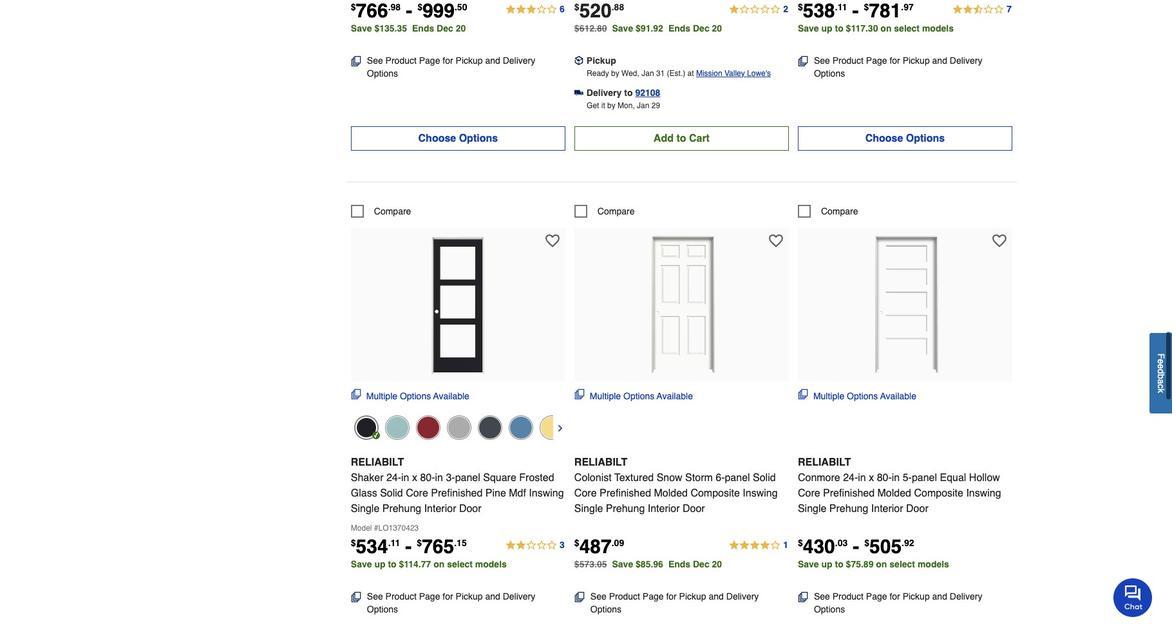 Task type: vqa. For each thing, say whether or not it's contained in the screenshot.
( corresponding to 392
no



Task type: describe. For each thing, give the bounding box(es) containing it.
3 stars image
[[505, 2, 565, 17]]

$ right 2
[[798, 2, 803, 12]]

page down save up to $75.89 on select models
[[866, 591, 887, 601]]

$ inside $ 487 .09
[[574, 538, 580, 548]]

midnight image
[[354, 415, 379, 440]]

$ up save up to $75.89 on select models
[[865, 538, 870, 548]]

1002545272 element
[[351, 205, 411, 217]]

f e e d b a c k button
[[1150, 333, 1172, 414]]

2 choose options link from the left
[[798, 126, 1013, 150]]

for down save up to $75.89 on select models
[[890, 591, 900, 601]]

$ up "savings save $135.35" element
[[417, 2, 423, 12]]

$ up $117.30
[[864, 2, 869, 12]]

x for molded
[[869, 472, 874, 484]]

to for save up to $75.89 on select models
[[835, 559, 844, 569]]

storm
[[685, 472, 713, 484]]

$ left .98
[[351, 2, 356, 12]]

page down save up to $117.30 on select models
[[866, 55, 887, 65]]

534
[[356, 535, 388, 558]]

$85.96
[[636, 559, 663, 569]]

models for save up to $114.77 on select models
[[475, 559, 507, 569]]

3 button
[[505, 538, 565, 553]]

pickup image
[[574, 56, 583, 65]]

multiple options available for the reliabilt colonist textured snow storm 6-panel solid core prefinished molded composite inswing single prehung interior door image
[[590, 391, 693, 401]]

pickup up ready
[[587, 55, 616, 65]]

$ 430 .03 - $ 505 .92
[[798, 535, 914, 558]]

available for the reliabilt colonist textured snow storm 6-panel solid core prefinished molded composite inswing single prehung interior door image
[[657, 391, 693, 401]]

$117.30
[[846, 23, 878, 33]]

to for save up to $117.30 on select models
[[835, 23, 844, 33]]

.03
[[835, 538, 848, 548]]

savings save $85.96 element
[[612, 559, 727, 569]]

reliabilt conmore 24-in x 80-in 5-panel equal hollow core prefinished molded composite inswing single prehung interior door
[[798, 456, 1001, 514]]

frosted
[[519, 472, 554, 484]]

save up to $117.30 on select models
[[798, 23, 954, 33]]

765
[[422, 535, 454, 558]]

reliabilt colonist textured snow storm 6-panel solid core prefinished molded composite inswing single prehung interior door image
[[611, 234, 753, 376]]

compare for 1002545272 element
[[374, 206, 411, 216]]

save for save up to $117.30 on select models
[[798, 23, 819, 33]]

pickup down "save up to $114.77 on select models"
[[456, 591, 483, 601]]

on for $114.77
[[434, 559, 445, 569]]

1 multiple options available from the left
[[366, 391, 469, 401]]

page down "save up to $114.77 on select models"
[[419, 591, 440, 601]]

save down the .09
[[612, 559, 633, 569]]

pickup down save up to $117.30 on select models
[[903, 55, 930, 65]]

- for 505
[[853, 535, 859, 558]]

product down save $135.35 ends dec 20
[[386, 55, 417, 65]]

reliabilt shaker 24-in x 80-in 3-panel square frosted glass solid core prefinished pine mdf inswing single prehung interior door image
[[387, 234, 529, 376]]

up for $75.89
[[822, 559, 833, 569]]

k
[[1156, 389, 1167, 393]]

f
[[1156, 354, 1167, 359]]

save for save up to $114.77 on select models
[[351, 559, 372, 569]]

dec down "$766.98-$999.50" element
[[437, 23, 453, 33]]

2 stars image
[[505, 538, 565, 553]]

prehung inside reliabilt conmore 24-in x 80-in 5-panel equal hollow core prefinished molded composite inswing single prehung interior door
[[830, 503, 869, 514]]

ready
[[587, 69, 609, 78]]

for down "save up to $114.77 on select models"
[[443, 591, 453, 601]]

inswing inside reliabilt conmore 24-in x 80-in 5-panel equal hollow core prefinished molded composite inswing single prehung interior door
[[966, 487, 1001, 499]]

mission
[[696, 69, 722, 78]]

ready by wed, jan 31 (est.) at mission valley lowe's
[[587, 69, 771, 78]]

on for $75.89
[[876, 559, 887, 569]]

see product page for pickup and delivery options down "savings save $135.35" element
[[367, 55, 535, 78]]

2 in from the left
[[435, 472, 443, 484]]

textured
[[614, 472, 654, 484]]

marigold image
[[540, 415, 564, 440]]

$487.09 element
[[574, 535, 624, 558]]

f e e d b a c k
[[1156, 354, 1167, 393]]

valley
[[725, 69, 745, 78]]

was price $612.80 element
[[574, 20, 612, 33]]

.09
[[612, 538, 624, 548]]

save up to $114.77 on select models
[[351, 559, 507, 569]]

compare for 1000470435 element
[[598, 206, 635, 216]]

$75.89
[[846, 559, 874, 569]]

mdf
[[509, 487, 526, 499]]

ends dec 20 element for save $85.96
[[669, 559, 727, 569]]

reliabilt for shaker
[[351, 456, 404, 468]]

pine
[[486, 487, 506, 499]]

ends for .88
[[669, 23, 691, 33]]

product down $75.89 at the right bottom of the page
[[833, 591, 864, 601]]

b
[[1156, 374, 1167, 379]]

product down $117.30
[[833, 55, 864, 65]]

92108
[[635, 87, 660, 98]]

24- for shaker
[[386, 472, 401, 484]]

5-
[[903, 472, 912, 484]]

glass
[[351, 487, 377, 499]]

multiple for reliabilt conmore 24-in x 80-in 5-panel equal hollow core prefinished molded composite inswing single prehung interior door "image"
[[813, 391, 845, 401]]

.88
[[612, 2, 624, 12]]

2 button
[[729, 2, 789, 17]]

page down $85.96
[[643, 591, 664, 601]]

24- for conmore
[[843, 472, 858, 484]]

see down '534'
[[367, 591, 383, 601]]

#
[[374, 523, 378, 532]]

29
[[652, 101, 660, 110]]

save down .88
[[612, 23, 633, 33]]

$ right 6
[[574, 2, 580, 12]]

1 vertical spatial jan
[[637, 101, 650, 110]]

model
[[351, 523, 372, 532]]

.15
[[454, 538, 467, 548]]

a
[[1156, 379, 1167, 384]]

$135.35
[[374, 23, 407, 33]]

.98
[[388, 2, 401, 12]]

save up to $75.89 on select models
[[798, 559, 949, 569]]

$538.11-$781.97 element
[[798, 0, 914, 22]]

1 available from the left
[[433, 391, 469, 401]]

1 vertical spatial by
[[607, 101, 616, 110]]

conmore
[[798, 472, 840, 484]]

multiple options available link for the reliabilt colonist textured snow storm 6-panel solid core prefinished molded composite inswing single prehung interior door image
[[574, 389, 693, 402]]

to up mon,
[[624, 87, 633, 98]]

choose options for first choose options link from right
[[866, 132, 945, 144]]

truck filled image
[[574, 88, 583, 97]]

.50
[[455, 2, 467, 12]]

dec for .88
[[693, 23, 710, 33]]

for down save up to $117.30 on select models
[[890, 55, 900, 65]]

multiple options available link for reliabilt conmore 24-in x 80-in 5-panel equal hollow core prefinished molded composite inswing single prehung interior door "image"
[[798, 389, 917, 402]]

choose for 2nd choose options link from the right
[[418, 132, 456, 144]]

see down $538.11-$781.97 "element"
[[814, 55, 830, 65]]

prefinished inside "reliabilt colonist textured snow storm 6-panel solid core prefinished molded composite inswing single prehung interior door"
[[600, 487, 651, 499]]

$573.05 save $85.96 ends dec 20
[[574, 559, 722, 569]]

door inside reliabilt shaker 24-in x 80-in 3-panel square frosted glass solid core prefinished pine mdf inswing single prehung interior door
[[459, 503, 482, 514]]

1 button
[[729, 538, 789, 553]]

lo1370423
[[378, 523, 419, 532]]

select for .15
[[447, 559, 473, 569]]

prehung inside "reliabilt colonist textured snow storm 6-panel solid core prefinished molded composite inswing single prehung interior door"
[[606, 503, 645, 514]]

3-
[[446, 472, 455, 484]]

get it by mon, jan 29
[[587, 101, 660, 110]]

3 in from the left
[[858, 472, 866, 484]]

6 button
[[505, 2, 565, 17]]

reliabilt colonist textured snow storm 6-panel solid core prefinished molded composite inswing single prehung interior door
[[574, 456, 778, 514]]

6-
[[716, 472, 725, 484]]

d
[[1156, 369, 1167, 374]]

savings save $135.35 element
[[351, 23, 471, 33]]

inswing inside reliabilt shaker 24-in x 80-in 3-panel square frosted glass solid core prefinished pine mdf inswing single prehung interior door
[[529, 487, 564, 499]]

92108 button
[[635, 86, 660, 99]]

.92
[[902, 538, 914, 548]]

7 button
[[952, 2, 1013, 17]]

1 e from the top
[[1156, 359, 1167, 364]]

sea mist image
[[385, 415, 410, 440]]

- for 765
[[405, 535, 412, 558]]

savings save $91.92 element
[[612, 23, 727, 33]]

487
[[580, 535, 612, 558]]

(est.)
[[667, 69, 686, 78]]

c
[[1156, 384, 1167, 389]]

430
[[803, 535, 835, 558]]

get
[[587, 101, 599, 110]]

cart
[[689, 132, 710, 144]]

$612.80 save $91.92 ends dec 20
[[574, 23, 722, 33]]

20 for .88
[[712, 23, 722, 33]]

select down .92
[[890, 559, 915, 569]]

31
[[656, 69, 665, 78]]

see product page for pickup and delivery options down save up to $75.89 on select models
[[814, 591, 983, 614]]

0 vertical spatial jan
[[642, 69, 654, 78]]

composite inside "reliabilt colonist textured snow storm 6-panel solid core prefinished molded composite inswing single prehung interior door"
[[691, 487, 740, 499]]

interior inside reliabilt shaker 24-in x 80-in 3-panel square frosted glass solid core prefinished pine mdf inswing single prehung interior door
[[424, 503, 456, 514]]

reliabilt for conmore
[[798, 456, 851, 468]]

3
[[560, 540, 565, 550]]

available for reliabilt conmore 24-in x 80-in 5-panel equal hollow core prefinished molded composite inswing single prehung interior door "image"
[[880, 391, 917, 401]]

model # lo1370423
[[351, 523, 419, 532]]

1 in from the left
[[401, 472, 409, 484]]

$ down model
[[351, 538, 356, 548]]

compare for 1000476001 element
[[821, 206, 858, 216]]

choose for first choose options link from right
[[866, 132, 903, 144]]

.11 inside $ 534 .11 - $ 765 .15
[[388, 538, 400, 548]]

up for $114.77
[[374, 559, 386, 569]]



Task type: locate. For each thing, give the bounding box(es) containing it.
$ 534 .11 - $ 765 .15
[[351, 535, 467, 558]]

$ up "$114.77"
[[417, 538, 422, 548]]

interior down snow
[[648, 503, 680, 514]]

0 horizontal spatial reliabilt
[[351, 456, 404, 468]]

save down the 430
[[798, 559, 819, 569]]

0 horizontal spatial .11
[[388, 538, 400, 548]]

1 choose options from the left
[[418, 132, 498, 144]]

panel
[[455, 472, 480, 484], [725, 472, 750, 484], [912, 472, 937, 484]]

up for $117.30
[[822, 23, 833, 33]]

dec for .09
[[693, 559, 710, 569]]

2 - from the left
[[853, 535, 859, 558]]

select
[[894, 23, 920, 33], [447, 559, 473, 569], [890, 559, 915, 569]]

multiple for the reliabilt colonist textured snow storm 6-panel solid core prefinished molded composite inswing single prehung interior door image
[[590, 391, 621, 401]]

to inside button
[[677, 132, 686, 144]]

2 horizontal spatial multiple options available link
[[798, 389, 917, 402]]

single down colonist
[[574, 503, 603, 514]]

inswing down frosted
[[529, 487, 564, 499]]

1000476001 element
[[798, 205, 858, 217]]

$430.03-$505.92 element
[[798, 535, 914, 558]]

product down "$114.77"
[[386, 591, 417, 601]]

2 horizontal spatial panel
[[912, 472, 937, 484]]

e up d
[[1156, 359, 1167, 364]]

snow
[[657, 472, 683, 484]]

single
[[351, 503, 380, 514], [574, 503, 603, 514], [798, 503, 827, 514]]

2 horizontal spatial reliabilt
[[798, 456, 851, 468]]

ends right $85.96
[[669, 559, 691, 569]]

shaker
[[351, 472, 384, 484]]

inswing up 1 button
[[743, 487, 778, 499]]

1 horizontal spatial choose
[[866, 132, 903, 144]]

24- right conmore
[[843, 472, 858, 484]]

1 horizontal spatial 80-
[[877, 472, 892, 484]]

reliabilt up conmore
[[798, 456, 851, 468]]

door inside reliabilt conmore 24-in x 80-in 5-panel equal hollow core prefinished molded composite inswing single prehung interior door
[[906, 503, 929, 514]]

2 multiple options available from the left
[[590, 391, 693, 401]]

0 vertical spatial by
[[611, 69, 620, 78]]

1 horizontal spatial solid
[[753, 472, 776, 484]]

2 prehung from the left
[[606, 503, 645, 514]]

see
[[367, 55, 383, 65], [814, 55, 830, 65], [367, 591, 383, 601], [591, 591, 607, 601], [814, 591, 830, 601]]

prefinished down textured
[[600, 487, 651, 499]]

1 80- from the left
[[420, 472, 435, 484]]

3 inswing from the left
[[966, 487, 1001, 499]]

1 interior from the left
[[424, 503, 456, 514]]

pickup down save up to $75.89 on select models
[[903, 591, 930, 601]]

2 multiple from the left
[[590, 391, 621, 401]]

80-
[[420, 472, 435, 484], [877, 472, 892, 484]]

- up "$114.77"
[[405, 535, 412, 558]]

$ right the 1
[[798, 538, 803, 548]]

$ 487 .09
[[574, 535, 624, 558]]

panel right storm
[[725, 472, 750, 484]]

3 core from the left
[[798, 487, 820, 499]]

composite down equal
[[914, 487, 964, 499]]

equal
[[940, 472, 966, 484]]

composite
[[691, 487, 740, 499], [914, 487, 964, 499]]

ends down "$766.98-$999.50" element
[[412, 23, 434, 33]]

save down '534'
[[351, 559, 372, 569]]

solid inside "reliabilt colonist textured snow storm 6-panel solid core prefinished molded composite inswing single prehung interior door"
[[753, 472, 776, 484]]

2 door from the left
[[683, 503, 705, 514]]

2 heart outline image from the left
[[769, 234, 783, 248]]

0 horizontal spatial multiple options available
[[366, 391, 469, 401]]

save for save $135.35 ends dec 20
[[351, 23, 372, 33]]

1 horizontal spatial choose options
[[866, 132, 945, 144]]

24-
[[386, 472, 401, 484], [843, 472, 858, 484]]

blue heron image
[[509, 415, 533, 440]]

ends dec 20 element for save $91.92
[[669, 23, 727, 33]]

0 horizontal spatial x
[[412, 472, 417, 484]]

0 horizontal spatial multiple
[[366, 391, 397, 401]]

prehung inside reliabilt shaker 24-in x 80-in 3-panel square frosted glass solid core prefinished pine mdf inswing single prehung interior door
[[382, 503, 421, 514]]

choose options link
[[351, 126, 565, 150], [798, 126, 1013, 150]]

2 x from the left
[[869, 472, 874, 484]]

0 horizontal spatial choose options
[[418, 132, 498, 144]]

panel inside "reliabilt colonist textured snow storm 6-panel solid core prefinished molded composite inswing single prehung interior door"
[[725, 472, 750, 484]]

- right .03
[[853, 535, 859, 558]]

molded down snow
[[654, 487, 688, 499]]

0 horizontal spatial core
[[406, 487, 428, 499]]

ends dec 20 element
[[412, 23, 471, 33], [669, 23, 727, 33], [669, 559, 727, 569]]

$ right 3
[[574, 538, 580, 548]]

single inside reliabilt conmore 24-in x 80-in 5-panel equal hollow core prefinished molded composite inswing single prehung interior door
[[798, 503, 827, 514]]

prehung down textured
[[606, 503, 645, 514]]

select down .15
[[447, 559, 473, 569]]

2 choose from the left
[[866, 132, 903, 144]]

1 vertical spatial .11
[[388, 538, 400, 548]]

door down 5-
[[906, 503, 929, 514]]

0 horizontal spatial choose options link
[[351, 126, 565, 150]]

2 single from the left
[[574, 503, 603, 514]]

multiple options available link
[[351, 389, 469, 402], [574, 389, 693, 402], [798, 389, 917, 402]]

save left $135.35
[[351, 23, 372, 33]]

1 choose options link from the left
[[351, 126, 565, 150]]

solid right 6-
[[753, 472, 776, 484]]

door down storm
[[683, 503, 705, 514]]

3 multiple from the left
[[813, 391, 845, 401]]

core
[[406, 487, 428, 499], [574, 487, 597, 499], [798, 487, 820, 499]]

pickup down '.50'
[[456, 55, 483, 65]]

2 horizontal spatial single
[[798, 503, 827, 514]]

3 interior from the left
[[871, 503, 903, 514]]

colonist
[[574, 472, 612, 484]]

2 composite from the left
[[914, 487, 964, 499]]

page
[[419, 55, 440, 65], [866, 55, 887, 65], [419, 591, 440, 601], [643, 591, 664, 601], [866, 591, 887, 601]]

driftwood image
[[447, 415, 471, 440]]

1 horizontal spatial -
[[853, 535, 859, 558]]

reliabilt inside reliabilt shaker 24-in x 80-in 3-panel square frosted glass solid core prefinished pine mdf inswing single prehung interior door
[[351, 456, 404, 468]]

x inside reliabilt shaker 24-in x 80-in 3-panel square frosted glass solid core prefinished pine mdf inswing single prehung interior door
[[412, 472, 417, 484]]

to left $117.30
[[835, 23, 844, 33]]

0 horizontal spatial 80-
[[420, 472, 435, 484]]

1 horizontal spatial composite
[[914, 487, 964, 499]]

composite inside reliabilt conmore 24-in x 80-in 5-panel equal hollow core prefinished molded composite inswing single prehung interior door
[[914, 487, 964, 499]]

single inside reliabilt shaker 24-in x 80-in 3-panel square frosted glass solid core prefinished pine mdf inswing single prehung interior door
[[351, 503, 380, 514]]

2.5 stars image
[[952, 2, 1013, 17]]

choose options
[[418, 132, 498, 144], [866, 132, 945, 144]]

save $135.35 ends dec 20
[[351, 23, 466, 33]]

product
[[386, 55, 417, 65], [833, 55, 864, 65], [386, 591, 417, 601], [609, 591, 640, 601], [833, 591, 864, 601]]

panel inside reliabilt conmore 24-in x 80-in 5-panel equal hollow core prefinished molded composite inswing single prehung interior door
[[912, 472, 937, 484]]

molded
[[654, 487, 688, 499], [878, 487, 911, 499]]

select down .97
[[894, 23, 920, 33]]

core inside reliabilt shaker 24-in x 80-in 3-panel square frosted glass solid core prefinished pine mdf inswing single prehung interior door
[[406, 487, 428, 499]]

7
[[1007, 4, 1012, 14]]

2 horizontal spatial multiple
[[813, 391, 845, 401]]

chat invite button image
[[1114, 578, 1153, 617]]

dec up mission
[[693, 23, 710, 33]]

add
[[654, 132, 674, 144]]

$612.80
[[574, 23, 607, 33]]

3 panel from the left
[[912, 472, 937, 484]]

1 horizontal spatial panel
[[725, 472, 750, 484]]

1 vertical spatial solid
[[380, 487, 403, 499]]

$573.05
[[574, 559, 607, 569]]

inswing inside "reliabilt colonist textured snow storm 6-panel solid core prefinished molded composite inswing single prehung interior door"
[[743, 487, 778, 499]]

to for save up to $114.77 on select models
[[388, 559, 397, 569]]

heart outline image
[[993, 234, 1007, 248]]

for down the 'savings save $85.96' element
[[666, 591, 677, 601]]

2 horizontal spatial core
[[798, 487, 820, 499]]

0 horizontal spatial heart outline image
[[545, 234, 560, 248]]

delivery to 92108
[[587, 87, 660, 98]]

it
[[601, 101, 605, 110]]

80- for core
[[420, 472, 435, 484]]

interior
[[424, 503, 456, 514], [648, 503, 680, 514], [871, 503, 903, 514]]

at
[[688, 69, 694, 78]]

reliabilt conmore 24-in x 80-in 5-panel equal hollow core prefinished molded composite inswing single prehung interior door image
[[834, 234, 976, 376]]

on for $117.30
[[881, 23, 892, 33]]

2 available from the left
[[657, 391, 693, 401]]

0 horizontal spatial available
[[433, 391, 469, 401]]

prefinished down conmore
[[823, 487, 875, 499]]

1 molded from the left
[[654, 487, 688, 499]]

1 horizontal spatial reliabilt
[[574, 456, 628, 468]]

1 horizontal spatial multiple
[[590, 391, 621, 401]]

1 horizontal spatial prefinished
[[600, 487, 651, 499]]

models for save up to $117.30 on select models
[[922, 23, 954, 33]]

0 vertical spatial .11
[[835, 2, 847, 12]]

0 vertical spatial solid
[[753, 472, 776, 484]]

see product page for pickup and delivery options
[[367, 55, 535, 78], [814, 55, 983, 78], [367, 591, 535, 614], [591, 591, 759, 614], [814, 591, 983, 614]]

$114.77
[[399, 559, 431, 569]]

1 compare from the left
[[374, 206, 411, 216]]

single inside "reliabilt colonist textured snow storm 6-panel solid core prefinished molded composite inswing single prehung interior door"
[[574, 503, 603, 514]]

panel left square
[[455, 472, 480, 484]]

24- right shaker
[[386, 472, 401, 484]]

0 horizontal spatial inswing
[[529, 487, 564, 499]]

hollow
[[969, 472, 1000, 484]]

1 prefinished from the left
[[431, 487, 483, 499]]

80- left 5-
[[877, 472, 892, 484]]

slate image
[[478, 415, 502, 440]]

in right conmore
[[858, 472, 866, 484]]

0 horizontal spatial solid
[[380, 487, 403, 499]]

x left 5-
[[869, 472, 874, 484]]

2 core from the left
[[574, 487, 597, 499]]

prefinished inside reliabilt shaker 24-in x 80-in 3-panel square frosted glass solid core prefinished pine mdf inswing single prehung interior door
[[431, 487, 483, 499]]

up down the 430
[[822, 559, 833, 569]]

choose options for 2nd choose options link from the right
[[418, 132, 498, 144]]

interior down 3- at the left of page
[[424, 503, 456, 514]]

core down conmore
[[798, 487, 820, 499]]

options
[[367, 68, 398, 78], [814, 68, 845, 78], [459, 132, 498, 144], [906, 132, 945, 144], [400, 391, 431, 401], [624, 391, 655, 401], [847, 391, 878, 401], [367, 604, 398, 614], [591, 604, 622, 614], [814, 604, 845, 614]]

0 horizontal spatial interior
[[424, 503, 456, 514]]

24- inside reliabilt conmore 24-in x 80-in 5-panel equal hollow core prefinished molded composite inswing single prehung interior door
[[843, 472, 858, 484]]

prehung up .03
[[830, 503, 869, 514]]

mon,
[[618, 101, 635, 110]]

1 horizontal spatial molded
[[878, 487, 911, 499]]

1 horizontal spatial single
[[574, 503, 603, 514]]

1 prehung from the left
[[382, 503, 421, 514]]

20 for .09
[[712, 559, 722, 569]]

2 horizontal spatial available
[[880, 391, 917, 401]]

0 horizontal spatial door
[[459, 503, 482, 514]]

lowe's
[[747, 69, 771, 78]]

1 star image
[[729, 2, 789, 17]]

0 horizontal spatial composite
[[691, 487, 740, 499]]

compare inside 1002545272 element
[[374, 206, 411, 216]]

1 horizontal spatial compare
[[598, 206, 635, 216]]

core inside "reliabilt colonist textured snow storm 6-panel solid core prefinished molded composite inswing single prehung interior door"
[[574, 487, 597, 499]]

0 horizontal spatial -
[[405, 535, 412, 558]]

in right shaker
[[401, 472, 409, 484]]

1 multiple from the left
[[366, 391, 397, 401]]

prehung
[[382, 503, 421, 514], [606, 503, 645, 514], [830, 503, 869, 514]]

6
[[560, 4, 565, 14]]

prefinished inside reliabilt conmore 24-in x 80-in 5-panel equal hollow core prefinished molded composite inswing single prehung interior door
[[823, 487, 875, 499]]

see product page for pickup and delivery options down the 'savings save $85.96' element
[[591, 591, 759, 614]]

x left 3- at the left of page
[[412, 472, 417, 484]]

-
[[405, 535, 412, 558], [853, 535, 859, 558]]

1 reliabilt from the left
[[351, 456, 404, 468]]

reliabilt
[[351, 456, 404, 468], [574, 456, 628, 468], [798, 456, 851, 468]]

see down the 430
[[814, 591, 830, 601]]

4 in from the left
[[892, 472, 900, 484]]

1 24- from the left
[[386, 472, 401, 484]]

3 compare from the left
[[821, 206, 858, 216]]

for
[[443, 55, 453, 65], [890, 55, 900, 65], [443, 591, 453, 601], [666, 591, 677, 601], [890, 591, 900, 601]]

core inside reliabilt conmore 24-in x 80-in 5-panel equal hollow core prefinished molded composite inswing single prehung interior door
[[798, 487, 820, 499]]

1 panel from the left
[[455, 472, 480, 484]]

multiple options available for reliabilt conmore 24-in x 80-in 5-panel equal hollow core prefinished molded composite inswing single prehung interior door "image"
[[813, 391, 917, 401]]

reliabilt for colonist
[[574, 456, 628, 468]]

80- for molded
[[877, 472, 892, 484]]

24- inside reliabilt shaker 24-in x 80-in 3-panel square frosted glass solid core prefinished pine mdf inswing single prehung interior door
[[386, 472, 401, 484]]

2 horizontal spatial prefinished
[[823, 487, 875, 499]]

1 door from the left
[[459, 503, 482, 514]]

in left 5-
[[892, 472, 900, 484]]

for down "savings save $135.35" element
[[443, 55, 453, 65]]

prefinished
[[431, 487, 483, 499], [600, 487, 651, 499], [823, 487, 875, 499]]

2 horizontal spatial inswing
[[966, 487, 1001, 499]]

2 e from the top
[[1156, 364, 1167, 369]]

1 inswing from the left
[[529, 487, 564, 499]]

door inside "reliabilt colonist textured snow storm 6-panel solid core prefinished molded composite inswing single prehung interior door"
[[683, 503, 705, 514]]

1 horizontal spatial choose options link
[[798, 126, 1013, 150]]

2 choose options from the left
[[866, 132, 945, 144]]

1 horizontal spatial .11
[[835, 2, 847, 12]]

save for save up to $75.89 on select models
[[798, 559, 819, 569]]

composite down 6-
[[691, 487, 740, 499]]

2 horizontal spatial multiple options available
[[813, 391, 917, 401]]

2 horizontal spatial door
[[906, 503, 929, 514]]

up down '534'
[[374, 559, 386, 569]]

compare inside 1000470435 element
[[598, 206, 635, 216]]

prefinished down 3- at the left of page
[[431, 487, 483, 499]]

1 - from the left
[[405, 535, 412, 558]]

1 horizontal spatial core
[[574, 487, 597, 499]]

single down glass on the bottom left
[[351, 503, 380, 514]]

80- inside reliabilt shaker 24-in x 80-in 3-panel square frosted glass solid core prefinished pine mdf inswing single prehung interior door
[[420, 472, 435, 484]]

3 multiple options available from the left
[[813, 391, 917, 401]]

solid inside reliabilt shaker 24-in x 80-in 3-panel square frosted glass solid core prefinished pine mdf inswing single prehung interior door
[[380, 487, 403, 499]]

1 heart outline image from the left
[[545, 234, 560, 248]]

1 horizontal spatial heart outline image
[[769, 234, 783, 248]]

0 horizontal spatial molded
[[654, 487, 688, 499]]

to left $75.89 at the right bottom of the page
[[835, 559, 844, 569]]

1 horizontal spatial multiple options available
[[590, 391, 693, 401]]

actual price $520.88 element
[[574, 0, 624, 22]]

molded down 5-
[[878, 487, 911, 499]]

1 horizontal spatial prehung
[[606, 503, 645, 514]]

wed,
[[622, 69, 640, 78]]

barn red image
[[416, 415, 440, 440]]

interior inside "reliabilt colonist textured snow storm 6-panel solid core prefinished molded composite inswing single prehung interior door"
[[648, 503, 680, 514]]

to right add
[[677, 132, 686, 144]]

2 panel from the left
[[725, 472, 750, 484]]

80- inside reliabilt conmore 24-in x 80-in 5-panel equal hollow core prefinished molded composite inswing single prehung interior door
[[877, 472, 892, 484]]

delivery
[[503, 55, 535, 65], [950, 55, 983, 65], [587, 87, 622, 98], [503, 591, 535, 601], [726, 591, 759, 601], [950, 591, 983, 601]]

reliabilt inside reliabilt conmore 24-in x 80-in 5-panel equal hollow core prefinished molded composite inswing single prehung interior door
[[798, 456, 851, 468]]

2 horizontal spatial interior
[[871, 503, 903, 514]]

ends dec 20 element for save $135.35
[[412, 23, 471, 33]]

x
[[412, 472, 417, 484], [869, 472, 874, 484]]

inswing down hollow
[[966, 487, 1001, 499]]

square
[[483, 472, 516, 484]]

3 multiple options available link from the left
[[798, 389, 917, 402]]

2 multiple options available link from the left
[[574, 389, 693, 402]]

2
[[783, 4, 788, 14]]

ends for .09
[[669, 559, 691, 569]]

1 horizontal spatial multiple options available link
[[574, 389, 693, 402]]

x for core
[[412, 472, 417, 484]]

2 reliabilt from the left
[[574, 456, 628, 468]]

$
[[351, 2, 356, 12], [417, 2, 423, 12], [574, 2, 580, 12], [798, 2, 803, 12], [864, 2, 869, 12], [351, 538, 356, 548], [417, 538, 422, 548], [574, 538, 580, 548], [798, 538, 803, 548], [865, 538, 870, 548]]

1 composite from the left
[[691, 487, 740, 499]]

add to cart button
[[574, 126, 789, 150]]

available
[[433, 391, 469, 401], [657, 391, 693, 401], [880, 391, 917, 401]]

3 prefinished from the left
[[823, 487, 875, 499]]

2 interior from the left
[[648, 503, 680, 514]]

pickup down the 'savings save $85.96' element
[[679, 591, 706, 601]]

prehung up "lo1370423"
[[382, 503, 421, 514]]

2 horizontal spatial prehung
[[830, 503, 869, 514]]

on right $117.30
[[881, 23, 892, 33]]

panel inside reliabilt shaker 24-in x 80-in 3-panel square frosted glass solid core prefinished pine mdf inswing single prehung interior door
[[455, 472, 480, 484]]

2 compare from the left
[[598, 206, 635, 216]]

reliabilt inside "reliabilt colonist textured snow storm 6-panel solid core prefinished molded composite inswing single prehung interior door"
[[574, 456, 628, 468]]

.11 inside "element"
[[835, 2, 847, 12]]

0 horizontal spatial single
[[351, 503, 380, 514]]

heart outline image
[[545, 234, 560, 248], [769, 234, 783, 248]]

1 choose from the left
[[418, 132, 456, 144]]

1 horizontal spatial door
[[683, 503, 705, 514]]

product down $573.05 save $85.96 ends dec 20
[[609, 591, 640, 601]]

1 single from the left
[[351, 503, 380, 514]]

1 x from the left
[[412, 472, 417, 484]]

0 horizontal spatial panel
[[455, 472, 480, 484]]

1000470435 element
[[574, 205, 635, 217]]

3 single from the left
[[798, 503, 827, 514]]

by left wed,
[[611, 69, 620, 78]]

1 horizontal spatial inswing
[[743, 487, 778, 499]]

panel for single
[[912, 472, 937, 484]]

inswing
[[529, 487, 564, 499], [743, 487, 778, 499], [966, 487, 1001, 499]]

1 multiple options available link from the left
[[351, 389, 469, 402]]

2 80- from the left
[[877, 472, 892, 484]]

3 door from the left
[[906, 503, 929, 514]]

2 horizontal spatial compare
[[821, 206, 858, 216]]

$91.92
[[636, 23, 663, 33]]

1 horizontal spatial available
[[657, 391, 693, 401]]

0 horizontal spatial prefinished
[[431, 487, 483, 499]]

80- left 3- at the left of page
[[420, 472, 435, 484]]

.11 down "lo1370423"
[[388, 538, 400, 548]]

see product page for pickup and delivery options down save up to $117.30 on select models
[[814, 55, 983, 78]]

0 horizontal spatial compare
[[374, 206, 411, 216]]

1 horizontal spatial x
[[869, 472, 874, 484]]

2 prefinished from the left
[[600, 487, 651, 499]]

see down $573.05
[[591, 591, 607, 601]]

3 available from the left
[[880, 391, 917, 401]]

2 24- from the left
[[843, 472, 858, 484]]

1 horizontal spatial 24-
[[843, 472, 858, 484]]

page down "savings save $135.35" element
[[419, 55, 440, 65]]

compare inside 1000476001 element
[[821, 206, 858, 216]]

$534.11-$765.15 element
[[351, 535, 467, 558]]

jan left 31
[[642, 69, 654, 78]]

interior inside reliabilt conmore 24-in x 80-in 5-panel equal hollow core prefinished molded composite inswing single prehung interior door
[[871, 503, 903, 514]]

.97
[[901, 2, 914, 12]]

see down $135.35
[[367, 55, 383, 65]]

.11 up $117.30
[[835, 2, 847, 12]]

2 molded from the left
[[878, 487, 911, 499]]

multiple
[[366, 391, 397, 401], [590, 391, 621, 401], [813, 391, 845, 401]]

add to cart
[[654, 132, 710, 144]]

save
[[351, 23, 372, 33], [612, 23, 633, 33], [798, 23, 819, 33], [351, 559, 372, 569], [612, 559, 633, 569], [798, 559, 819, 569]]

interior down 5-
[[871, 503, 903, 514]]

x inside reliabilt conmore 24-in x 80-in 5-panel equal hollow core prefinished molded composite inswing single prehung interior door
[[869, 472, 874, 484]]

3 prehung from the left
[[830, 503, 869, 514]]

ends right the $91.92
[[669, 23, 691, 33]]

door up .15
[[459, 503, 482, 514]]

select for .97
[[894, 23, 920, 33]]

0 horizontal spatial choose
[[418, 132, 456, 144]]

mission valley lowe's button
[[696, 67, 771, 80]]

was price $573.05 element
[[574, 556, 612, 569]]

see product page for pickup and delivery options down "save up to $114.77 on select models"
[[367, 591, 535, 614]]

panel for mdf
[[455, 472, 480, 484]]

2 inswing from the left
[[743, 487, 778, 499]]

0 horizontal spatial 24-
[[386, 472, 401, 484]]

4 stars image
[[729, 538, 789, 553]]

$766.98-$999.50 element
[[351, 0, 467, 22]]

0 horizontal spatial prehung
[[382, 503, 421, 514]]

0 horizontal spatial multiple options available link
[[351, 389, 469, 402]]

3 reliabilt from the left
[[798, 456, 851, 468]]

505
[[870, 535, 902, 558]]

core down colonist
[[574, 487, 597, 499]]

solid right glass on the bottom left
[[380, 487, 403, 499]]

to left "$114.77"
[[388, 559, 397, 569]]

up
[[822, 23, 833, 33], [374, 559, 386, 569], [822, 559, 833, 569]]

models for save up to $75.89 on select models
[[918, 559, 949, 569]]

door
[[459, 503, 482, 514], [683, 503, 705, 514], [906, 503, 929, 514]]

1
[[783, 540, 788, 550]]

1 core from the left
[[406, 487, 428, 499]]

in
[[401, 472, 409, 484], [435, 472, 443, 484], [858, 472, 866, 484], [892, 472, 900, 484]]

dec right $85.96
[[693, 559, 710, 569]]

molded inside "reliabilt colonist textured snow storm 6-panel solid core prefinished molded composite inswing single prehung interior door"
[[654, 487, 688, 499]]

molded inside reliabilt conmore 24-in x 80-in 5-panel equal hollow core prefinished molded composite inswing single prehung interior door
[[878, 487, 911, 499]]

ends dec 20 element right $85.96
[[669, 559, 727, 569]]

reliabilt up shaker
[[351, 456, 404, 468]]

reliabilt shaker 24-in x 80-in 3-panel square frosted glass solid core prefinished pine mdf inswing single prehung interior door
[[351, 456, 564, 514]]

1 horizontal spatial interior
[[648, 503, 680, 514]]



